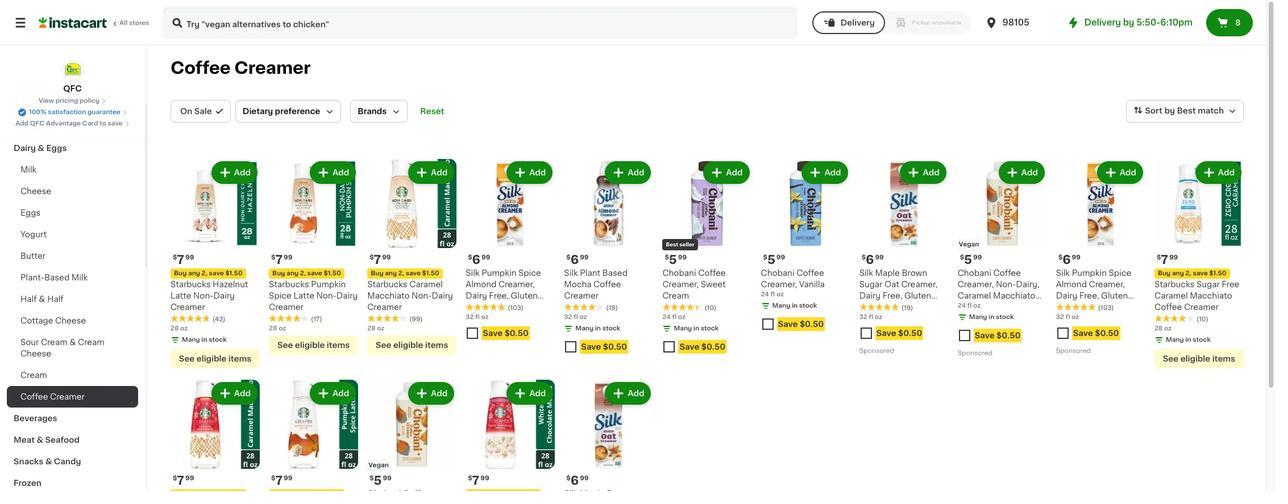 Task type: vqa. For each thing, say whether or not it's contained in the screenshot.
Vitamin to the bottom
no



Task type: describe. For each thing, give the bounding box(es) containing it.
5 for chobani coffee creamer, non-dairy, caramel macchiato flavored
[[964, 254, 972, 266]]

meat
[[14, 437, 35, 445]]

starbucks for starbucks caramel macchiato non-dairy creamer
[[367, 281, 407, 289]]

service type group
[[812, 11, 971, 34]]

by for sort
[[1165, 107, 1175, 115]]

2 almond from the left
[[1056, 281, 1087, 289]]

qfc inside add qfc advantage card to save link
[[30, 121, 45, 127]]

buy any 2, save $1.50 for pumpkin
[[272, 271, 341, 277]]

silk maple brown sugar oat creamer, dairy free, gluten free, soy free
[[859, 270, 938, 312]]

on sale
[[180, 107, 212, 115]]

delivery for delivery
[[841, 19, 875, 27]]

(17)
[[311, 317, 322, 323]]

dairy inside starbucks hazelnut latte non-dairy creamer
[[213, 292, 235, 300]]

many in stock for starbucks sugar free caramel macchiato coffee creamer
[[1166, 337, 1211, 343]]

half & half link
[[7, 289, 138, 310]]

dairy inside silk maple brown sugar oat creamer, dairy free, gluten free, soy free
[[859, 292, 881, 300]]

delivery button
[[812, 11, 885, 34]]

8
[[1235, 19, 1241, 27]]

1 vertical spatial 24
[[958, 303, 966, 309]]

many down flavored
[[969, 314, 987, 321]]

yogurt link
[[7, 224, 138, 246]]

3 32 from the left
[[859, 314, 867, 321]]

cottage
[[20, 317, 53, 325]]

starbucks hazelnut latte non-dairy creamer
[[171, 281, 248, 312]]

many in stock down "chobani coffee creamer, vanilla 24 fl oz"
[[772, 303, 817, 309]]

3 32 fl oz from the left
[[859, 314, 882, 321]]

all stores
[[119, 20, 149, 26]]

coffee creamer inside the coffee creamer link
[[20, 393, 85, 401]]

qfc link
[[62, 59, 83, 94]]

1 soy from the left
[[488, 304, 503, 312]]

coffee inside starbucks sugar free caramel macchiato coffee creamer
[[1155, 304, 1182, 312]]

pumpkin inside starbucks pumpkin spice latte non-dairy creamer
[[311, 281, 346, 289]]

2 32 fl oz from the left
[[564, 314, 587, 321]]

(99)
[[409, 317, 423, 323]]

0 vertical spatial 24 fl oz
[[958, 303, 981, 309]]

many for chobani coffee creamer, sweet cream
[[674, 326, 692, 332]]

view pricing policy
[[39, 98, 100, 104]]

eligible for starbucks sugar free caramel macchiato coffee creamer
[[1181, 355, 1211, 363]]

by for delivery
[[1123, 18, 1135, 27]]

non- inside starbucks pumpkin spice latte non-dairy creamer
[[316, 292, 336, 300]]

1 half from the left
[[20, 296, 37, 304]]

100% satisfaction guarantee button
[[18, 106, 127, 117]]

stock down chobani coffee creamer, non-dairy, caramel macchiato flavored
[[996, 314, 1014, 321]]

snacks & candy
[[14, 458, 81, 466]]

sugar inside starbucks sugar free caramel macchiato coffee creamer
[[1197, 281, 1220, 289]]

see eligible items for starbucks hazelnut latte non-dairy creamer
[[179, 355, 251, 363]]

(10) for buy any 2, save $1.50
[[1197, 317, 1208, 323]]

$ 5 99 for chobani coffee creamer, sweet cream
[[665, 254, 687, 266]]

buy for starbucks sugar free caramel macchiato coffee creamer
[[1158, 271, 1171, 277]]

instacart logo image
[[39, 16, 107, 30]]

many in stock for starbucks hazelnut latte non-dairy creamer
[[182, 337, 227, 343]]

any for sugar
[[1172, 271, 1184, 277]]

stock for starbucks sugar free caramel macchiato coffee creamer
[[1193, 337, 1211, 343]]

cream down cottage cheese link
[[78, 339, 104, 347]]

delivery by 5:50-6:10pm
[[1085, 18, 1193, 27]]

1 32 from the left
[[466, 314, 474, 321]]

creamer, inside chobani coffee creamer, sweet cream
[[663, 281, 699, 289]]

see eligible items button for starbucks caramel macchiato non-dairy creamer
[[367, 336, 457, 355]]

plant-based milk link
[[7, 267, 138, 289]]

oat
[[885, 281, 899, 289]]

many for starbucks hazelnut latte non-dairy creamer
[[182, 337, 200, 343]]

cheese link
[[7, 181, 138, 202]]

plant
[[580, 270, 600, 278]]

butter link
[[7, 246, 138, 267]]

see eligible items button for starbucks pumpkin spice latte non-dairy creamer
[[269, 336, 358, 355]]

qfc inside qfc link
[[63, 85, 82, 93]]

thanksgiving link
[[7, 94, 138, 116]]

maple
[[875, 270, 900, 278]]

1 horizontal spatial eggs
[[46, 144, 67, 152]]

many in stock for silk plant based mocha coffee creamer
[[576, 326, 620, 332]]

cheese inside cottage cheese link
[[55, 317, 86, 325]]

see eligible items for starbucks caramel macchiato non-dairy creamer
[[376, 342, 448, 350]]

dairy & eggs
[[14, 144, 67, 152]]

in down "chobani coffee creamer, vanilla 24 fl oz"
[[792, 303, 798, 309]]

caramel inside starbucks caramel macchiato non-dairy creamer
[[409, 281, 443, 289]]

Best match Sort by field
[[1126, 100, 1244, 123]]

match
[[1198, 107, 1224, 115]]

sort by
[[1145, 107, 1175, 115]]

produce
[[14, 123, 48, 131]]

lists link
[[7, 32, 138, 55]]

items for starbucks hazelnut latte non-dairy creamer
[[228, 355, 251, 363]]

frozen link
[[7, 473, 138, 492]]

cottage cheese link
[[7, 310, 138, 332]]

stores
[[129, 20, 149, 26]]

silk inside silk maple brown sugar oat creamer, dairy free, gluten free, soy free
[[859, 270, 873, 278]]

in for silk plant based mocha coffee creamer
[[595, 326, 601, 332]]

1 horizontal spatial coffee creamer
[[171, 60, 311, 76]]

coffee inside the silk plant based mocha coffee creamer
[[594, 281, 621, 289]]

sort
[[1145, 107, 1163, 115]]

0 horizontal spatial based
[[44, 274, 70, 282]]

starbucks for starbucks sugar free caramel macchiato coffee creamer
[[1155, 281, 1195, 289]]

chobani coffee creamer, sweet cream
[[663, 270, 726, 300]]

meat & seafood link
[[7, 430, 138, 451]]

policy
[[80, 98, 100, 104]]

macchiato inside starbucks caramel macchiato non-dairy creamer
[[367, 292, 410, 300]]

creamer inside starbucks hazelnut latte non-dairy creamer
[[171, 304, 205, 312]]

mocha
[[564, 281, 592, 289]]

2, for pumpkin
[[300, 271, 306, 277]]

28 oz for starbucks caramel macchiato non-dairy creamer
[[367, 326, 385, 332]]

qfc logo image
[[62, 59, 83, 81]]

add qfc advantage card to save
[[15, 121, 123, 127]]

chobani coffee creamer, non-dairy, caramel macchiato flavored
[[958, 270, 1040, 312]]

sale
[[194, 107, 212, 115]]

sweet
[[701, 281, 726, 289]]

card
[[82, 121, 98, 127]]

thanksgiving
[[14, 101, 68, 109]]

chobani for chobani coffee creamer, non-dairy, caramel macchiato flavored
[[958, 270, 991, 278]]

many for silk plant based mocha coffee creamer
[[576, 326, 594, 332]]

(43)
[[213, 317, 225, 323]]

creamer inside starbucks pumpkin spice latte non-dairy creamer
[[269, 304, 304, 312]]

see for starbucks hazelnut latte non-dairy creamer
[[179, 355, 195, 363]]

100%
[[29, 109, 46, 115]]

starbucks sugar free caramel macchiato coffee creamer
[[1155, 281, 1240, 312]]

8 button
[[1206, 9, 1253, 36]]

buy for starbucks hazelnut latte non-dairy creamer
[[174, 271, 187, 277]]

view
[[39, 98, 54, 104]]

see for starbucks sugar free caramel macchiato coffee creamer
[[1163, 355, 1179, 363]]

3 gluten from the left
[[1101, 292, 1128, 300]]

stock for chobani coffee creamer, sweet cream
[[701, 326, 719, 332]]

& for seafood
[[37, 437, 43, 445]]

2 (103) from the left
[[1098, 305, 1114, 312]]

macchiato inside starbucks sugar free caramel macchiato coffee creamer
[[1190, 292, 1232, 300]]

$ 5 99 for chobani coffee creamer, non-dairy, caramel macchiato flavored
[[960, 254, 982, 266]]

frozen
[[14, 480, 41, 488]]

many in stock for chobani coffee creamer, sweet cream
[[674, 326, 719, 332]]

hazelnut
[[213, 281, 248, 289]]

1 horizontal spatial sponsored badge image
[[958, 351, 992, 357]]

chobani coffee creamer, vanilla 24 fl oz
[[761, 270, 825, 298]]

2 half from the left
[[47, 296, 64, 304]]

28 for starbucks pumpkin spice latte non-dairy creamer
[[269, 326, 277, 332]]

in for chobani coffee creamer, sweet cream
[[694, 326, 699, 332]]

brands
[[358, 107, 387, 115]]

sour cream & cream cheese
[[20, 339, 104, 358]]

in down flavored
[[989, 314, 995, 321]]

1 horizontal spatial pumpkin
[[482, 270, 516, 278]]

advantage
[[46, 121, 81, 127]]

caramel inside starbucks sugar free caramel macchiato coffee creamer
[[1155, 292, 1188, 300]]

latte inside starbucks hazelnut latte non-dairy creamer
[[171, 292, 191, 300]]

2, for caramel
[[398, 271, 404, 277]]

6:10pm
[[1161, 18, 1193, 27]]

fl inside "chobani coffee creamer, vanilla 24 fl oz"
[[771, 292, 775, 298]]

28 oz for starbucks pumpkin spice latte non-dairy creamer
[[269, 326, 286, 332]]

sour
[[20, 339, 39, 347]]

seafood
[[45, 437, 80, 445]]

to
[[100, 121, 106, 127]]

milk link
[[7, 159, 138, 181]]

& for eggs
[[38, 144, 44, 152]]

100% satisfaction guarantee
[[29, 109, 120, 115]]

1 vertical spatial vegan
[[369, 463, 389, 469]]

gluten inside silk maple brown sugar oat creamer, dairy free, gluten free, soy free
[[905, 292, 931, 300]]

in for starbucks sugar free caramel macchiato coffee creamer
[[1186, 337, 1191, 343]]

& for half
[[39, 296, 45, 304]]

cottage cheese
[[20, 317, 86, 325]]

creamer, inside silk maple brown sugar oat creamer, dairy free, gluten free, soy free
[[901, 281, 938, 289]]

free inside silk maple brown sugar oat creamer, dairy free, gluten free, soy free
[[899, 304, 916, 312]]

dairy inside dairy & eggs link
[[14, 144, 36, 152]]

creamer, inside "chobani coffee creamer, vanilla 24 fl oz"
[[761, 281, 797, 289]]

eligible for starbucks caramel macchiato non-dairy creamer
[[393, 342, 423, 350]]

reset button
[[417, 100, 448, 123]]

reset
[[420, 107, 444, 115]]

1 vertical spatial 24 fl oz
[[663, 314, 686, 321]]

snacks
[[14, 458, 43, 466]]

any for pumpkin
[[287, 271, 298, 277]]

98105
[[1003, 18, 1030, 27]]

flavored
[[958, 304, 992, 312]]

(19) for creamer,
[[902, 305, 913, 312]]

buy for starbucks pumpkin spice latte non-dairy creamer
[[272, 271, 285, 277]]

4 silk from the left
[[1056, 270, 1070, 278]]

on
[[180, 107, 192, 115]]



Task type: locate. For each thing, give the bounding box(es) containing it.
see eligible items
[[277, 342, 350, 350], [376, 342, 448, 350], [179, 355, 251, 363], [1163, 355, 1236, 363]]

0 horizontal spatial 24 fl oz
[[663, 314, 686, 321]]

stock down sweet
[[701, 326, 719, 332]]

0 horizontal spatial eggs
[[20, 209, 40, 217]]

save up starbucks sugar free caramel macchiato coffee creamer
[[1193, 271, 1208, 277]]

buy for starbucks caramel macchiato non-dairy creamer
[[371, 271, 383, 277]]

3 28 oz from the left
[[367, 326, 385, 332]]

chobani inside "chobani coffee creamer, vanilla 24 fl oz"
[[761, 270, 795, 278]]

0 horizontal spatial silk pumpkin spice almond creamer, dairy free, gluten free, soy free
[[466, 270, 541, 312]]

2 28 from the left
[[269, 326, 277, 332]]

3 chobani from the left
[[958, 270, 991, 278]]

1 sugar from the left
[[859, 281, 883, 289]]

1 horizontal spatial spice
[[518, 270, 541, 278]]

many in stock down flavored
[[969, 314, 1014, 321]]

add qfc advantage card to save link
[[15, 119, 130, 128]]

stock down vanilla
[[799, 303, 817, 309]]

2 creamer, from the left
[[499, 281, 535, 289]]

1 horizontal spatial macchiato
[[993, 292, 1036, 300]]

28 oz down starbucks pumpkin spice latte non-dairy creamer
[[269, 326, 286, 332]]

chobani for chobani coffee creamer, vanilla 24 fl oz
[[761, 270, 795, 278]]

caramel inside chobani coffee creamer, non-dairy, caramel macchiato flavored
[[958, 292, 991, 300]]

5 for chobani coffee creamer, vanilla
[[767, 254, 775, 266]]

many down "chobani coffee creamer, vanilla 24 fl oz"
[[772, 303, 790, 309]]

macchiato
[[367, 292, 410, 300], [993, 292, 1036, 300], [1190, 292, 1232, 300]]

creamer,
[[663, 281, 699, 289], [499, 281, 535, 289], [761, 281, 797, 289], [901, 281, 938, 289], [958, 281, 994, 289], [1089, 281, 1125, 289]]

4 creamer, from the left
[[901, 281, 938, 289]]

0 horizontal spatial half
[[20, 296, 37, 304]]

2 gluten from the left
[[905, 292, 931, 300]]

save
[[108, 121, 123, 127], [209, 271, 224, 277], [307, 271, 322, 277], [406, 271, 421, 277], [1193, 271, 1208, 277]]

eggs down advantage
[[46, 144, 67, 152]]

2 28 oz from the left
[[269, 326, 286, 332]]

$1.50 up hazelnut
[[225, 271, 243, 277]]

coffee inside "chobani coffee creamer, vanilla 24 fl oz"
[[797, 270, 824, 278]]

1 horizontal spatial 24 fl oz
[[958, 303, 981, 309]]

2 chobani from the left
[[761, 270, 795, 278]]

milk down dairy & eggs
[[20, 166, 37, 174]]

0 horizontal spatial milk
[[20, 166, 37, 174]]

starbucks for starbucks pumpkin spice latte non-dairy creamer
[[269, 281, 309, 289]]

$0.50
[[800, 321, 824, 329], [505, 330, 529, 338], [898, 330, 922, 338], [1095, 330, 1119, 338], [997, 332, 1021, 340], [701, 343, 726, 351], [603, 343, 627, 351]]

seller
[[680, 242, 695, 247]]

(10) for 5
[[705, 305, 716, 312]]

buy up starbucks caramel macchiato non-dairy creamer
[[371, 271, 383, 277]]

2 2, from the left
[[300, 271, 306, 277]]

98105 button
[[984, 7, 1053, 39]]

best left match
[[1177, 107, 1196, 115]]

1 horizontal spatial (19)
[[902, 305, 913, 312]]

5:50-
[[1137, 18, 1161, 27]]

half down 'plant-based milk'
[[47, 296, 64, 304]]

0 horizontal spatial (103)
[[508, 305, 524, 312]]

creamer inside starbucks caramel macchiato non-dairy creamer
[[367, 304, 402, 312]]

add button
[[213, 163, 256, 183], [311, 163, 355, 183], [409, 163, 453, 183], [508, 163, 552, 183], [606, 163, 650, 183], [705, 163, 749, 183], [803, 163, 847, 183], [901, 163, 945, 183], [1000, 163, 1044, 183], [1098, 163, 1142, 183], [1197, 163, 1241, 183], [213, 384, 256, 404], [311, 384, 355, 404], [409, 384, 453, 404], [508, 384, 552, 404], [606, 384, 650, 404]]

lists
[[32, 39, 51, 47]]

1 horizontal spatial milk
[[72, 274, 88, 282]]

2 (19) from the left
[[902, 305, 913, 312]]

4 buy from the left
[[1158, 271, 1171, 277]]

0 vertical spatial cheese
[[20, 188, 51, 196]]

(19) down brown
[[902, 305, 913, 312]]

starbucks inside starbucks pumpkin spice latte non-dairy creamer
[[269, 281, 309, 289]]

save for starbucks pumpkin spice latte non-dairy creamer
[[307, 271, 322, 277]]

3 soy from the left
[[1078, 304, 1093, 312]]

spice inside starbucks pumpkin spice latte non-dairy creamer
[[269, 292, 292, 300]]

many in stock down "(43)"
[[182, 337, 227, 343]]

4 2, from the left
[[1186, 271, 1192, 277]]

6 creamer, from the left
[[1089, 281, 1125, 289]]

$1.50 up starbucks pumpkin spice latte non-dairy creamer
[[324, 271, 341, 277]]

beverages
[[14, 415, 57, 423]]

28 for starbucks sugar free caramel macchiato coffee creamer
[[1155, 326, 1163, 332]]

1 horizontal spatial by
[[1165, 107, 1175, 115]]

sour cream & cream cheese link
[[7, 332, 138, 365]]

chobani inside chobani coffee creamer, sweet cream
[[663, 270, 696, 277]]

(19)
[[606, 305, 618, 312], [902, 305, 913, 312]]

eggs up yogurt
[[20, 209, 40, 217]]

0 vertical spatial coffee creamer
[[171, 60, 311, 76]]

0 horizontal spatial (19)
[[606, 305, 618, 312]]

save up starbucks caramel macchiato non-dairy creamer
[[406, 271, 421, 277]]

best inside field
[[1177, 107, 1196, 115]]

meat & seafood
[[14, 437, 80, 445]]

4 starbucks from the left
[[1155, 281, 1195, 289]]

1 horizontal spatial almond
[[1056, 281, 1087, 289]]

$1.50
[[225, 271, 243, 277], [324, 271, 341, 277], [422, 271, 439, 277], [1210, 271, 1227, 277]]

by right sort
[[1165, 107, 1175, 115]]

eligible for starbucks pumpkin spice latte non-dairy creamer
[[295, 342, 325, 350]]

all
[[119, 20, 127, 26]]

None search field
[[163, 7, 797, 39]]

0 vertical spatial vegan
[[959, 242, 979, 248]]

latte
[[171, 292, 191, 300], [294, 292, 314, 300]]

save up hazelnut
[[209, 271, 224, 277]]

save for starbucks sugar free caramel macchiato coffee creamer
[[1193, 271, 1208, 277]]

$1.50 up starbucks caramel macchiato non-dairy creamer
[[422, 271, 439, 277]]

soy inside silk maple brown sugar oat creamer, dairy free, gluten free, soy free
[[881, 304, 897, 312]]

1 horizontal spatial gluten
[[905, 292, 931, 300]]

by inside field
[[1165, 107, 1175, 115]]

view pricing policy link
[[39, 97, 106, 106]]

vanilla
[[799, 281, 825, 289]]

2 horizontal spatial spice
[[1109, 270, 1132, 278]]

many down mocha
[[576, 326, 594, 332]]

28 down starbucks pumpkin spice latte non-dairy creamer
[[269, 326, 277, 332]]

1 vertical spatial (10)
[[1197, 317, 1208, 323]]

non- for macchiato
[[412, 292, 432, 300]]

stock down the silk plant based mocha coffee creamer
[[602, 326, 620, 332]]

0 vertical spatial 24
[[761, 292, 769, 298]]

any up starbucks sugar free caramel macchiato coffee creamer
[[1172, 271, 1184, 277]]

2, up starbucks sugar free caramel macchiato coffee creamer
[[1186, 271, 1192, 277]]

dietary
[[243, 107, 273, 115]]

save $0.50 button
[[761, 316, 850, 336], [466, 325, 555, 345], [859, 325, 949, 345], [1056, 325, 1146, 345], [958, 327, 1047, 347], [663, 338, 752, 359], [564, 338, 654, 359]]

$1.50 for pumpkin
[[324, 271, 341, 277]]

$1.50 for hazelnut
[[225, 271, 243, 277]]

starbucks pumpkin spice latte non-dairy creamer
[[269, 281, 358, 312]]

3 $1.50 from the left
[[422, 271, 439, 277]]

(10) down sweet
[[705, 305, 716, 312]]

stock down "(43)"
[[209, 337, 227, 343]]

any for caramel
[[385, 271, 397, 277]]

many down starbucks sugar free caramel macchiato coffee creamer
[[1166, 337, 1184, 343]]

eligible for starbucks hazelnut latte non-dairy creamer
[[197, 355, 226, 363]]

starbucks caramel macchiato non-dairy creamer
[[367, 281, 453, 312]]

4 buy any 2, save $1.50 from the left
[[1158, 271, 1227, 277]]

0 horizontal spatial caramel
[[409, 281, 443, 289]]

1 28 from the left
[[171, 326, 179, 332]]

save up starbucks pumpkin spice latte non-dairy creamer
[[307, 271, 322, 277]]

(10) down starbucks sugar free caramel macchiato coffee creamer
[[1197, 317, 1208, 323]]

coffee creamer up "dietary"
[[171, 60, 311, 76]]

0 horizontal spatial delivery
[[841, 19, 875, 27]]

2 silk from the left
[[564, 270, 578, 278]]

2 latte from the left
[[294, 292, 314, 300]]

1 silk from the left
[[466, 270, 480, 278]]

$1.50 up starbucks sugar free caramel macchiato coffee creamer
[[1210, 271, 1227, 277]]

almond
[[466, 281, 497, 289], [1056, 281, 1087, 289]]

6
[[472, 254, 480, 266], [571, 254, 579, 266], [866, 254, 874, 266], [1063, 254, 1071, 266], [571, 475, 579, 487]]

2 starbucks from the left
[[269, 281, 309, 289]]

5 creamer, from the left
[[958, 281, 994, 289]]

28 oz down starbucks caramel macchiato non-dairy creamer
[[367, 326, 385, 332]]

24 inside "chobani coffee creamer, vanilla 24 fl oz"
[[761, 292, 769, 298]]

2 any from the left
[[287, 271, 298, 277]]

dairy & eggs link
[[7, 138, 138, 159]]

based up half & half
[[44, 274, 70, 282]]

starbucks inside starbucks caramel macchiato non-dairy creamer
[[367, 281, 407, 289]]

1 horizontal spatial (103)
[[1098, 305, 1114, 312]]

2,
[[202, 271, 207, 277], [300, 271, 306, 277], [398, 271, 404, 277], [1186, 271, 1192, 277]]

sugar inside silk maple brown sugar oat creamer, dairy free, gluten free, soy free
[[859, 281, 883, 289]]

5 for chobani coffee creamer, sweet cream
[[669, 254, 677, 266]]

see eligible items for starbucks sugar free caramel macchiato coffee creamer
[[1163, 355, 1236, 363]]

sponsored badge image for soy
[[1056, 348, 1091, 355]]

in down starbucks hazelnut latte non-dairy creamer
[[201, 337, 207, 343]]

sponsored badge image for free,
[[859, 348, 894, 355]]

0 horizontal spatial pumpkin
[[311, 281, 346, 289]]

stock
[[799, 303, 817, 309], [996, 314, 1014, 321], [701, 326, 719, 332], [602, 326, 620, 332], [209, 337, 227, 343], [1193, 337, 1211, 343]]

in down starbucks sugar free caramel macchiato coffee creamer
[[1186, 337, 1191, 343]]

see for starbucks caramel macchiato non-dairy creamer
[[376, 342, 391, 350]]

coffee creamer up beverages
[[20, 393, 85, 401]]

& down 'produce'
[[38, 144, 44, 152]]

2 silk pumpkin spice almond creamer, dairy free, gluten free, soy free from the left
[[1056, 270, 1132, 312]]

delivery for delivery by 5:50-6:10pm
[[1085, 18, 1121, 27]]

1 almond from the left
[[466, 281, 497, 289]]

28 oz down starbucks sugar free caramel macchiato coffee creamer
[[1155, 326, 1172, 332]]

4 28 from the left
[[1155, 326, 1163, 332]]

1 vertical spatial eggs
[[20, 209, 40, 217]]

1 gluten from the left
[[511, 292, 538, 300]]

28 down starbucks hazelnut latte non-dairy creamer
[[171, 326, 179, 332]]

4 any from the left
[[1172, 271, 1184, 277]]

1 horizontal spatial sugar
[[1197, 281, 1220, 289]]

$1.50 for sugar
[[1210, 271, 1227, 277]]

3 buy any 2, save $1.50 from the left
[[371, 271, 439, 277]]

0 horizontal spatial soy
[[488, 304, 503, 312]]

1 (103) from the left
[[508, 305, 524, 312]]

buy up starbucks sugar free caramel macchiato coffee creamer
[[1158, 271, 1171, 277]]

3 any from the left
[[385, 271, 397, 277]]

non- for latte
[[193, 292, 213, 300]]

0 horizontal spatial spice
[[269, 292, 292, 300]]

qfc up view pricing policy link at the top left
[[63, 85, 82, 93]]

candy
[[54, 458, 81, 466]]

1 silk pumpkin spice almond creamer, dairy free, gluten free, soy free from the left
[[466, 270, 541, 312]]

many in stock down the silk plant based mocha coffee creamer
[[576, 326, 620, 332]]

1 buy any 2, save $1.50 from the left
[[174, 271, 243, 277]]

& up cottage
[[39, 296, 45, 304]]

latte inside starbucks pumpkin spice latte non-dairy creamer
[[294, 292, 314, 300]]

buy any 2, save $1.50 for caramel
[[371, 271, 439, 277]]

$ 5 99
[[665, 254, 687, 266], [763, 254, 785, 266], [960, 254, 982, 266], [370, 475, 392, 487]]

1 buy from the left
[[174, 271, 187, 277]]

& right meat
[[37, 437, 43, 445]]

coffee inside chobani coffee creamer, non-dairy, caramel macchiato flavored
[[993, 270, 1021, 278]]

2 vertical spatial 24
[[663, 314, 671, 321]]

stock for starbucks hazelnut latte non-dairy creamer
[[209, 337, 227, 343]]

soy
[[488, 304, 503, 312], [881, 304, 897, 312], [1078, 304, 1093, 312]]

3 28 from the left
[[367, 326, 376, 332]]

yogurt
[[20, 231, 47, 239]]

delivery inside button
[[841, 19, 875, 27]]

creamer inside the silk plant based mocha coffee creamer
[[564, 292, 599, 300]]

1 horizontal spatial caramel
[[958, 292, 991, 300]]

dairy,
[[1016, 281, 1040, 289]]

cream down cottage cheese
[[41, 339, 67, 347]]

32 fl oz
[[466, 314, 489, 321], [564, 314, 587, 321], [859, 314, 882, 321], [1056, 314, 1079, 321]]

28 for starbucks hazelnut latte non-dairy creamer
[[171, 326, 179, 332]]

0 horizontal spatial (10)
[[705, 305, 716, 312]]

best for best match
[[1177, 107, 1196, 115]]

1 horizontal spatial (10)
[[1197, 317, 1208, 323]]

any up starbucks caramel macchiato non-dairy creamer
[[385, 271, 397, 277]]

2, up starbucks caramel macchiato non-dairy creamer
[[398, 271, 404, 277]]

28 oz for starbucks sugar free caramel macchiato coffee creamer
[[1155, 326, 1172, 332]]

silk inside the silk plant based mocha coffee creamer
[[564, 270, 578, 278]]

brands button
[[350, 100, 408, 123]]

buy any 2, save $1.50 up starbucks caramel macchiato non-dairy creamer
[[371, 271, 439, 277]]

delivery by 5:50-6:10pm link
[[1066, 16, 1193, 30]]

buy any 2, save $1.50 for hazelnut
[[174, 271, 243, 277]]

chobani for chobani coffee creamer, sweet cream
[[663, 270, 696, 277]]

1 horizontal spatial vegan
[[959, 242, 979, 248]]

sponsored badge image
[[859, 348, 894, 355], [1056, 348, 1091, 355], [958, 351, 992, 357]]

$ 6 99
[[468, 254, 490, 266], [566, 254, 589, 266], [862, 254, 884, 266], [1059, 254, 1081, 266], [566, 475, 589, 487]]

3 macchiato from the left
[[1190, 292, 1232, 300]]

cream down the sour
[[20, 372, 47, 380]]

many in stock down starbucks sugar free caramel macchiato coffee creamer
[[1166, 337, 1211, 343]]

1 horizontal spatial 24
[[761, 292, 769, 298]]

non- for creamer,
[[996, 281, 1016, 289]]

by left 5:50-
[[1123, 18, 1135, 27]]

items for starbucks pumpkin spice latte non-dairy creamer
[[327, 342, 350, 350]]

2 horizontal spatial macchiato
[[1190, 292, 1232, 300]]

0 horizontal spatial coffee creamer
[[20, 393, 85, 401]]

0 horizontal spatial qfc
[[30, 121, 45, 127]]

cheese down the sour
[[20, 350, 51, 358]]

product group
[[171, 159, 260, 369], [269, 159, 358, 355], [367, 159, 457, 355], [466, 159, 555, 345], [564, 159, 654, 359], [663, 159, 752, 359], [761, 159, 850, 336], [859, 159, 949, 358], [958, 159, 1047, 360], [1056, 159, 1146, 358], [1155, 159, 1244, 369], [171, 380, 260, 492], [269, 380, 358, 492], [367, 380, 457, 492], [466, 380, 555, 492], [564, 380, 654, 492]]

1 vertical spatial qfc
[[30, 121, 45, 127]]

1 horizontal spatial based
[[602, 270, 628, 278]]

see eligible items button for starbucks hazelnut latte non-dairy creamer
[[171, 350, 260, 369]]

cheese down half & half 'link'
[[55, 317, 86, 325]]

& for candy
[[45, 458, 52, 466]]

2 horizontal spatial chobani
[[958, 270, 991, 278]]

28 down starbucks sugar free caramel macchiato coffee creamer
[[1155, 326, 1163, 332]]

0 horizontal spatial sponsored badge image
[[859, 348, 894, 355]]

dairy inside starbucks pumpkin spice latte non-dairy creamer
[[336, 292, 358, 300]]

2 horizontal spatial gluten
[[1101, 292, 1128, 300]]

any up starbucks pumpkin spice latte non-dairy creamer
[[287, 271, 298, 277]]

brown
[[902, 270, 927, 278]]

coffee creamer link
[[7, 387, 138, 408]]

starbucks
[[171, 281, 211, 289], [269, 281, 309, 289], [367, 281, 407, 289], [1155, 281, 1195, 289]]

0 horizontal spatial gluten
[[511, 292, 538, 300]]

1 vertical spatial best
[[666, 242, 678, 247]]

28 for starbucks caramel macchiato non-dairy creamer
[[367, 326, 376, 332]]

qfc down 100%
[[30, 121, 45, 127]]

0 horizontal spatial by
[[1123, 18, 1135, 27]]

eggs
[[46, 144, 67, 152], [20, 209, 40, 217]]

1 horizontal spatial qfc
[[63, 85, 82, 93]]

28
[[171, 326, 179, 332], [269, 326, 277, 332], [367, 326, 376, 332], [1155, 326, 1163, 332]]

2, up starbucks hazelnut latte non-dairy creamer
[[202, 271, 207, 277]]

4 $1.50 from the left
[[1210, 271, 1227, 277]]

snacks & candy link
[[7, 451, 138, 473]]

cream link
[[7, 365, 138, 387]]

cheese inside sour cream & cream cheese
[[20, 350, 51, 358]]

cream inside chobani coffee creamer, sweet cream
[[663, 292, 689, 300]]

0 horizontal spatial sugar
[[859, 281, 883, 289]]

coffee
[[171, 60, 231, 76], [698, 270, 726, 277], [797, 270, 824, 278], [993, 270, 1021, 278], [594, 281, 621, 289], [1155, 304, 1182, 312], [20, 393, 48, 401]]

starbucks inside starbucks hazelnut latte non-dairy creamer
[[171, 281, 211, 289]]

28 oz for starbucks hazelnut latte non-dairy creamer
[[171, 326, 188, 332]]

&
[[38, 144, 44, 152], [39, 296, 45, 304], [69, 339, 76, 347], [37, 437, 43, 445], [45, 458, 52, 466]]

in for starbucks hazelnut latte non-dairy creamer
[[201, 337, 207, 343]]

2 horizontal spatial caramel
[[1155, 292, 1188, 300]]

in down chobani coffee creamer, sweet cream
[[694, 326, 699, 332]]

starbucks for starbucks hazelnut latte non-dairy creamer
[[171, 281, 211, 289]]

cream down best seller
[[663, 292, 689, 300]]

1 28 oz from the left
[[171, 326, 188, 332]]

1 vertical spatial by
[[1165, 107, 1175, 115]]

sugar
[[859, 281, 883, 289], [1197, 281, 1220, 289]]

half & half
[[20, 296, 64, 304]]

1 2, from the left
[[202, 271, 207, 277]]

2, for hazelnut
[[202, 271, 207, 277]]

28 down starbucks caramel macchiato non-dairy creamer
[[367, 326, 376, 332]]

silk
[[466, 270, 480, 278], [564, 270, 578, 278], [859, 270, 873, 278], [1056, 270, 1070, 278]]

0 horizontal spatial latte
[[171, 292, 191, 300]]

see eligible items button for starbucks sugar free caramel macchiato coffee creamer
[[1155, 350, 1244, 369]]

all stores link
[[39, 7, 150, 39]]

3 buy from the left
[[371, 271, 383, 277]]

stock for silk plant based mocha coffee creamer
[[602, 326, 620, 332]]

any up starbucks hazelnut latte non-dairy creamer
[[188, 271, 200, 277]]

non- inside chobani coffee creamer, non-dairy, caramel macchiato flavored
[[996, 281, 1016, 289]]

non- inside starbucks hazelnut latte non-dairy creamer
[[193, 292, 213, 300]]

& inside sour cream & cream cheese
[[69, 339, 76, 347]]

any for hazelnut
[[188, 271, 200, 277]]

2 macchiato from the left
[[993, 292, 1036, 300]]

see
[[277, 342, 293, 350], [376, 342, 391, 350], [179, 355, 195, 363], [1163, 355, 1179, 363]]

1 horizontal spatial chobani
[[761, 270, 795, 278]]

items for starbucks caramel macchiato non-dairy creamer
[[425, 342, 448, 350]]

2 horizontal spatial sponsored badge image
[[1056, 348, 1091, 355]]

0 horizontal spatial best
[[666, 242, 678, 247]]

1 (19) from the left
[[606, 305, 618, 312]]

1 $1.50 from the left
[[225, 271, 243, 277]]

2, for sugar
[[1186, 271, 1192, 277]]

2 horizontal spatial pumpkin
[[1072, 270, 1107, 278]]

0 horizontal spatial macchiato
[[367, 292, 410, 300]]

stock down starbucks sugar free caramel macchiato coffee creamer
[[1193, 337, 1211, 343]]

coffee inside chobani coffee creamer, sweet cream
[[698, 270, 726, 277]]

chobani inside chobani coffee creamer, non-dairy, caramel macchiato flavored
[[958, 270, 991, 278]]

1 horizontal spatial best
[[1177, 107, 1196, 115]]

half down plant-
[[20, 296, 37, 304]]

cream
[[663, 292, 689, 300], [41, 339, 67, 347], [78, 339, 104, 347], [20, 372, 47, 380]]

0 vertical spatial (10)
[[705, 305, 716, 312]]

milk
[[20, 166, 37, 174], [72, 274, 88, 282]]

1 vertical spatial cheese
[[55, 317, 86, 325]]

save for starbucks caramel macchiato non-dairy creamer
[[406, 271, 421, 277]]

many in stock down chobani coffee creamer, sweet cream
[[674, 326, 719, 332]]

3 creamer, from the left
[[761, 281, 797, 289]]

1 horizontal spatial delivery
[[1085, 18, 1121, 27]]

on sale button
[[171, 100, 231, 123]]

save for starbucks hazelnut latte non-dairy creamer
[[209, 271, 224, 277]]

silk plant based mocha coffee creamer
[[564, 270, 628, 300]]

buy any 2, save $1.50 up starbucks hazelnut latte non-dairy creamer
[[174, 271, 243, 277]]

0 horizontal spatial chobani
[[663, 270, 696, 277]]

satisfaction
[[48, 109, 86, 115]]

guarantee
[[88, 109, 120, 115]]

preference
[[275, 107, 320, 115]]

many for starbucks sugar free caramel macchiato coffee creamer
[[1166, 337, 1184, 343]]

0 horizontal spatial vegan
[[369, 463, 389, 469]]

0 vertical spatial qfc
[[63, 85, 82, 93]]

based right plant
[[602, 270, 628, 278]]

0 vertical spatial by
[[1123, 18, 1135, 27]]

cheese up eggs link
[[20, 188, 51, 196]]

creamer inside starbucks sugar free caramel macchiato coffee creamer
[[1184, 304, 1219, 312]]

free inside starbucks sugar free caramel macchiato coffee creamer
[[1222, 281, 1240, 289]]

1 creamer, from the left
[[663, 281, 699, 289]]

1 horizontal spatial soy
[[881, 304, 897, 312]]

milk up half & half 'link'
[[72, 274, 88, 282]]

1 any from the left
[[188, 271, 200, 277]]

many down starbucks hazelnut latte non-dairy creamer
[[182, 337, 200, 343]]

1 macchiato from the left
[[367, 292, 410, 300]]

$ 5 99 for chobani coffee creamer, vanilla
[[763, 254, 785, 266]]

Search field
[[164, 8, 796, 38]]

many down chobani coffee creamer, sweet cream
[[674, 326, 692, 332]]

1 vertical spatial milk
[[72, 274, 88, 282]]

1 latte from the left
[[171, 292, 191, 300]]

2 $1.50 from the left
[[324, 271, 341, 277]]

3 2, from the left
[[398, 271, 404, 277]]

best seller
[[666, 242, 695, 247]]

(19) down the silk plant based mocha coffee creamer
[[606, 305, 618, 312]]

non-
[[996, 281, 1016, 289], [193, 292, 213, 300], [316, 292, 336, 300], [412, 292, 432, 300]]

silk pumpkin spice almond creamer, dairy free, gluten free, soy free
[[466, 270, 541, 312], [1056, 270, 1132, 312]]

buy up starbucks hazelnut latte non-dairy creamer
[[174, 271, 187, 277]]

items
[[327, 342, 350, 350], [425, 342, 448, 350], [228, 355, 251, 363], [1213, 355, 1236, 363]]

oz inside "chobani coffee creamer, vanilla 24 fl oz"
[[777, 292, 784, 298]]

0 vertical spatial best
[[1177, 107, 1196, 115]]

plant-
[[20, 274, 44, 282]]

4 32 from the left
[[1056, 314, 1064, 321]]

see for starbucks pumpkin spice latte non-dairy creamer
[[277, 342, 293, 350]]

(19) for creamer
[[606, 305, 618, 312]]

0 horizontal spatial almond
[[466, 281, 497, 289]]

0 vertical spatial eggs
[[46, 144, 67, 152]]

28 oz down starbucks hazelnut latte non-dairy creamer
[[171, 326, 188, 332]]

2 buy any 2, save $1.50 from the left
[[272, 271, 341, 277]]

dietary preference button
[[235, 100, 341, 123]]

non- inside starbucks caramel macchiato non-dairy creamer
[[412, 292, 432, 300]]

in down the silk plant based mocha coffee creamer
[[595, 326, 601, 332]]

see eligible items for starbucks pumpkin spice latte non-dairy creamer
[[277, 342, 350, 350]]

save right to at the top left
[[108, 121, 123, 127]]

save inside add qfc advantage card to save link
[[108, 121, 123, 127]]

2 horizontal spatial soy
[[1078, 304, 1093, 312]]

buy any 2, save $1.50 up starbucks sugar free caramel macchiato coffee creamer
[[1158, 271, 1227, 277]]

dairy inside starbucks caramel macchiato non-dairy creamer
[[432, 292, 453, 300]]

recipes
[[14, 80, 47, 88]]

3 silk from the left
[[859, 270, 873, 278]]

best for best seller
[[666, 242, 678, 247]]

produce link
[[7, 116, 138, 138]]

chobani
[[663, 270, 696, 277], [761, 270, 795, 278], [958, 270, 991, 278]]

1 32 fl oz from the left
[[466, 314, 489, 321]]

1 horizontal spatial silk pumpkin spice almond creamer, dairy free, gluten free, soy free
[[1056, 270, 1132, 312]]

1 starbucks from the left
[[171, 281, 211, 289]]

& inside 'link'
[[39, 296, 45, 304]]

3 starbucks from the left
[[367, 281, 407, 289]]

2 vertical spatial cheese
[[20, 350, 51, 358]]

plant-based milk
[[20, 274, 88, 282]]

1 chobani from the left
[[663, 270, 696, 277]]

1 horizontal spatial latte
[[294, 292, 314, 300]]

cheese inside the cheese 'link'
[[20, 188, 51, 196]]

2 horizontal spatial 24
[[958, 303, 966, 309]]

buy any 2, save $1.50 up starbucks pumpkin spice latte non-dairy creamer
[[272, 271, 341, 277]]

half
[[20, 296, 37, 304], [47, 296, 64, 304]]

buy up starbucks pumpkin spice latte non-dairy creamer
[[272, 271, 285, 277]]

many in stock
[[772, 303, 817, 309], [969, 314, 1014, 321], [674, 326, 719, 332], [576, 326, 620, 332], [182, 337, 227, 343], [1166, 337, 1211, 343]]

1 vertical spatial coffee creamer
[[20, 393, 85, 401]]

based inside the silk plant based mocha coffee creamer
[[602, 270, 628, 278]]

best left "seller"
[[666, 242, 678, 247]]

1 horizontal spatial half
[[47, 296, 64, 304]]

& down cottage cheese link
[[69, 339, 76, 347]]

2 buy from the left
[[272, 271, 285, 277]]

creamer, inside chobani coffee creamer, non-dairy, caramel macchiato flavored
[[958, 281, 994, 289]]

2 32 from the left
[[564, 314, 572, 321]]

best match
[[1177, 107, 1224, 115]]

4 32 fl oz from the left
[[1056, 314, 1079, 321]]

buy any 2, save $1.50 for sugar
[[1158, 271, 1227, 277]]

2 sugar from the left
[[1197, 281, 1220, 289]]

0 vertical spatial milk
[[20, 166, 37, 174]]

2, up starbucks pumpkin spice latte non-dairy creamer
[[300, 271, 306, 277]]

2 soy from the left
[[881, 304, 897, 312]]

0 horizontal spatial 24
[[663, 314, 671, 321]]

macchiato inside chobani coffee creamer, non-dairy, caramel macchiato flavored
[[993, 292, 1036, 300]]

& left candy
[[45, 458, 52, 466]]

24
[[761, 292, 769, 298], [958, 303, 966, 309], [663, 314, 671, 321]]

$1.50 for caramel
[[422, 271, 439, 277]]

4 28 oz from the left
[[1155, 326, 1172, 332]]

items for starbucks sugar free caramel macchiato coffee creamer
[[1213, 355, 1236, 363]]

starbucks inside starbucks sugar free caramel macchiato coffee creamer
[[1155, 281, 1195, 289]]



